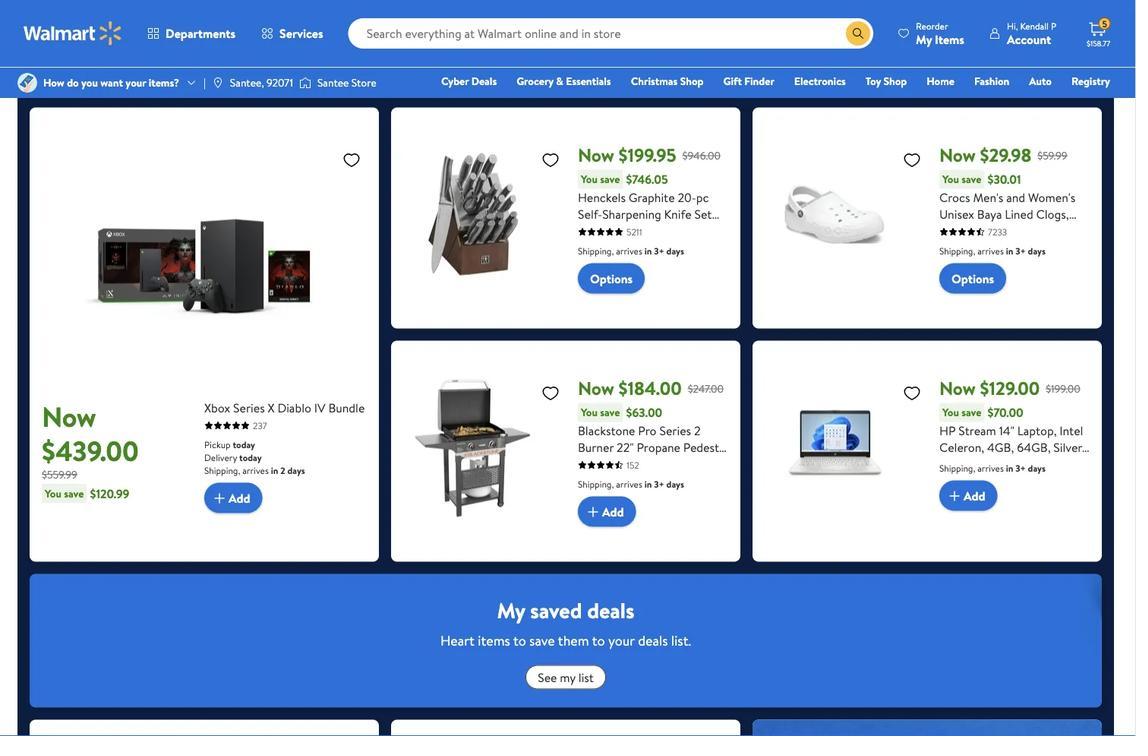 Task type: locate. For each thing, give the bounding box(es) containing it.
2 horizontal spatial add
[[964, 487, 986, 504]]

now up henckels
[[578, 143, 615, 168]]

now inside "now $184.00" group
[[578, 376, 615, 401]]

shipping, for now $184.00
[[578, 478, 614, 491]]

in down 7233
[[1007, 244, 1014, 257]]

add for add to cart image within "now $184.00" group
[[603, 503, 624, 520]]

1 options link from the left
[[578, 263, 645, 294]]

today
[[233, 438, 255, 451], [239, 451, 262, 464]]

add right 1yr,
[[964, 487, 986, 504]]

0 horizontal spatial options link
[[578, 263, 645, 294]]

your
[[126, 75, 146, 90], [609, 632, 635, 651]]

shipping, arrives in 3+ days down 4gb,
[[940, 462, 1046, 475]]

0 horizontal spatial add to cart image
[[211, 489, 229, 507]]

in for now $184.00
[[645, 478, 652, 491]]

my saved deals heart items to save them to your deals list.
[[441, 596, 692, 651]]

save inside you save $30.01 crocs men's and women's unisex baya lined clogs, sizes 4/6-13
[[962, 172, 982, 187]]

 image for santee store
[[299, 75, 312, 90]]

account
[[1008, 31, 1052, 47]]

1 horizontal spatial shop
[[884, 74, 908, 89]]

2 shop from the left
[[884, 74, 908, 89]]

in right delivery
[[271, 464, 278, 477]]

1 vertical spatial your
[[609, 632, 635, 651]]

your right 'want'
[[126, 75, 146, 90]]

my inside my saved deals heart items to save them to your deals list.
[[497, 596, 526, 626]]

2 options from the left
[[952, 270, 995, 287]]

you down $559.99
[[45, 486, 61, 501]]

0 horizontal spatial with
[[578, 222, 601, 239]]

1 horizontal spatial 2
[[695, 422, 701, 439]]

see my list button
[[526, 665, 606, 690]]

7233
[[989, 225, 1008, 238]]

to right them
[[593, 632, 605, 651]]

dining
[[703, 6, 731, 21]]

kitchen
[[694, 0, 729, 10]]

knife, down set
[[683, 239, 713, 256]]

walmart+ link
[[1059, 94, 1118, 111]]

shipping, inside now $129.00 "group"
[[940, 462, 976, 475]]

my up "items"
[[497, 596, 526, 626]]

2 right "propane"
[[695, 422, 701, 439]]

you save $746.05 henckels graphite 20-pc self-sharpening knife set with block, chef knife, paring knife, utility knife, bread knife, steak knife, brown
[[578, 171, 713, 289]]

arrives inside the now $29.98 group
[[978, 244, 1005, 257]]

days down clogs,
[[1029, 244, 1046, 257]]

1 vertical spatial series
[[660, 422, 692, 439]]

shipping, arrives in 3+ days down 7233
[[940, 244, 1046, 257]]

arrives down 7233
[[978, 244, 1005, 257]]

$247.00
[[688, 381, 724, 396]]

$29.98
[[981, 143, 1032, 168]]

0 horizontal spatial  image
[[212, 77, 224, 89]]

3+ for now $29.98
[[1016, 244, 1027, 257]]

your inside my saved deals heart items to save them to your deals list.
[[609, 632, 635, 651]]

in down hood
[[645, 478, 652, 491]]

3+ left office
[[1016, 462, 1027, 475]]

series inside you save $63.00 blackstone pro series 2 burner 22" propane pedestal griddle with hood
[[660, 422, 692, 439]]

options down 4/6-
[[952, 270, 995, 287]]

kendall
[[1021, 19, 1050, 32]]

2
[[695, 422, 701, 439], [281, 464, 285, 477]]

1 horizontal spatial to
[[593, 632, 605, 651]]

unisex
[[940, 206, 975, 222]]

save inside you save $63.00 blackstone pro series 2 burner 22" propane pedestal griddle with hood
[[601, 405, 620, 420]]

shop right 'toy' at the right
[[884, 74, 908, 89]]

arrives down 152 at the right
[[617, 478, 643, 491]]

add inside now $129.00 "group"
[[964, 487, 986, 504]]

in down 4gb,
[[1007, 462, 1014, 475]]

now up hp
[[940, 376, 976, 401]]

lined
[[1006, 206, 1034, 222]]

save up men's
[[962, 172, 982, 187]]

x
[[268, 399, 275, 416]]

shipping, inside the now $29.98 group
[[940, 244, 976, 257]]

shipping, arrives in 3+ days inside "now $184.00" group
[[578, 478, 685, 491]]

0 horizontal spatial shop
[[681, 74, 704, 89]]

1 horizontal spatial  image
[[299, 75, 312, 90]]

cyber deals link
[[435, 73, 504, 89]]

1 vertical spatial my
[[497, 596, 526, 626]]

shipping, down celeron,
[[940, 462, 976, 475]]

add to cart image for left add button
[[211, 489, 229, 507]]

0 vertical spatial series
[[233, 399, 265, 416]]

& right grocery
[[557, 74, 564, 89]]

shipping, inside pickup today delivery today shipping, arrives in 2 days
[[204, 464, 240, 477]]

& right sports
[[912, 0, 919, 10]]

$129.00
[[981, 376, 1041, 401]]

santee,
[[230, 75, 264, 90]]

to right "items"
[[514, 632, 527, 651]]

3+ for now $199.95
[[655, 244, 665, 257]]

one debit link
[[988, 94, 1053, 111]]

shipping, inside "now $184.00" group
[[578, 478, 614, 491]]

save inside you save $70.00 hp stream 14" laptop, intel celeron, 4gb, 64gb, silver, win 11 (s mode), office 365 1yr, 14-cf2723wm
[[962, 405, 982, 420]]

christmas shop link
[[624, 73, 711, 89]]

deals left list.
[[639, 632, 668, 651]]

heart
[[441, 632, 475, 651]]

1 vertical spatial 2
[[281, 464, 285, 477]]

shipping, arrives in 3+ days for $29.98
[[940, 244, 1046, 257]]

now for $29.98
[[940, 143, 976, 168]]

with inside you save $63.00 blackstone pro series 2 burner 22" propane pedestal griddle with hood
[[620, 456, 643, 472]]

add to cart image
[[211, 489, 229, 507], [584, 503, 603, 521]]

options link inside the now $29.98 group
[[940, 263, 1007, 294]]

shop right christmas
[[681, 74, 704, 89]]

& right 'beauty'
[[639, 0, 646, 10]]

you up hp
[[943, 405, 960, 420]]

& inside beauty & grooming
[[639, 0, 646, 10]]

0 horizontal spatial my
[[497, 596, 526, 626]]

baya
[[978, 206, 1003, 222]]

arrives inside pickup today delivery today shipping, arrives in 2 days
[[243, 464, 269, 477]]

shipping, for now $29.98
[[940, 244, 976, 257]]

cyber
[[442, 74, 469, 89]]

you up crocs
[[943, 172, 960, 187]]

3+ down hood
[[655, 478, 665, 491]]

with
[[578, 222, 601, 239], [620, 456, 643, 472]]

options link down 4/6-
[[940, 263, 1007, 294]]

you save $63.00 blackstone pro series 2 burner 22" propane pedestal griddle with hood
[[578, 404, 728, 472]]

 image for santee, 92071
[[212, 77, 224, 89]]

1 horizontal spatial add button
[[578, 497, 637, 527]]

$158.77
[[1088, 38, 1111, 48]]

my left items
[[917, 31, 933, 47]]

3+ down the "chef"
[[655, 244, 665, 257]]

1 shop from the left
[[681, 74, 704, 89]]

0 horizontal spatial add
[[229, 490, 250, 506]]

save up "blackstone"
[[601, 405, 620, 420]]

you up "blackstone"
[[581, 405, 598, 420]]

in down the "chef"
[[645, 244, 652, 257]]

0 vertical spatial my
[[917, 31, 933, 47]]

add to cart image down delivery
[[211, 489, 229, 507]]

2 inside you save $63.00 blackstone pro series 2 burner 22" propane pedestal griddle with hood
[[695, 422, 701, 439]]

0 horizontal spatial 2
[[281, 464, 285, 477]]

3+ down lined
[[1016, 244, 1027, 257]]

you inside you save $63.00 blackstone pro series 2 burner 22" propane pedestal griddle with hood
[[581, 405, 598, 420]]

see
[[538, 669, 557, 686]]

options inside the now $29.98 group
[[952, 270, 995, 287]]

2 to from the left
[[593, 632, 605, 651]]

1 horizontal spatial options
[[952, 270, 995, 287]]

now inside now $129.00 "group"
[[940, 376, 976, 401]]

add to cart image for add button inside "now $184.00" group
[[584, 503, 603, 521]]

gift
[[724, 74, 742, 89]]

 image right 92071
[[299, 75, 312, 90]]

add to cart image inside "now $184.00" group
[[584, 503, 603, 521]]

add down the griddle
[[603, 503, 624, 520]]

sizes
[[940, 222, 966, 239]]

1 to from the left
[[514, 632, 527, 651]]

save left them
[[530, 632, 555, 651]]

now for $129.00
[[940, 376, 976, 401]]

shipping, down pickup
[[204, 464, 240, 477]]

now for $199.95
[[578, 143, 615, 168]]

crocs
[[940, 189, 971, 206]]

add
[[964, 487, 986, 504], [229, 490, 250, 506], [603, 503, 624, 520]]

add button down 11
[[940, 481, 998, 511]]

options link down paring
[[578, 263, 645, 294]]

1 horizontal spatial your
[[609, 632, 635, 651]]

home link
[[920, 73, 962, 89]]

 image right |
[[212, 77, 224, 89]]

shipping, down the griddle
[[578, 478, 614, 491]]

departments
[[166, 25, 236, 42]]

shipping, arrives in 3+ days inside the now $29.98 group
[[940, 244, 1046, 257]]

shipping, arrives in 3+ days
[[578, 244, 685, 257], [940, 244, 1046, 257], [940, 462, 1046, 475], [578, 478, 685, 491]]

iv
[[314, 399, 326, 416]]

add to cart image down the griddle
[[584, 503, 603, 521]]

days inside "now $184.00" group
[[667, 478, 685, 491]]

pickup today delivery today shipping, arrives in 2 days
[[204, 438, 305, 477]]

0 vertical spatial with
[[578, 222, 601, 239]]

3+ inside "now $184.00" group
[[655, 478, 665, 491]]

now inside now $439.00 $559.99 you save $120.99
[[42, 398, 96, 436]]

arrives right delivery
[[243, 464, 269, 477]]

you inside you save $30.01 crocs men's and women's unisex baya lined clogs, sizes 4/6-13
[[943, 172, 960, 187]]

in
[[645, 244, 652, 257], [1007, 244, 1014, 257], [1007, 462, 1014, 475], [271, 464, 278, 477], [645, 478, 652, 491]]

2 horizontal spatial add button
[[940, 481, 998, 511]]

bread
[[578, 256, 609, 273]]

save for $70.00
[[962, 405, 982, 420]]

deals up them
[[588, 596, 635, 626]]

now up "blackstone"
[[578, 376, 615, 401]]

add button inside now $129.00 "group"
[[940, 481, 998, 511]]

0 horizontal spatial series
[[233, 399, 265, 416]]

add down pickup today delivery today shipping, arrives in 2 days
[[229, 490, 250, 506]]

 image
[[299, 75, 312, 90], [212, 77, 224, 89]]

list.
[[672, 632, 692, 651]]

with left hood
[[620, 456, 643, 472]]

22"
[[617, 439, 634, 456]]

2 options link from the left
[[940, 263, 1007, 294]]

home
[[927, 74, 955, 89]]

0 vertical spatial 2
[[695, 422, 701, 439]]

add button down the griddle
[[578, 497, 637, 527]]

how do you want your items?
[[43, 75, 179, 90]]

& inside the sports & outdoors
[[912, 0, 919, 10]]

series up "237"
[[233, 399, 265, 416]]

knife
[[665, 206, 692, 222]]

arrives inside "now $184.00" group
[[617, 478, 643, 491]]

my
[[560, 669, 576, 686]]

1 vertical spatial with
[[620, 456, 643, 472]]

 image
[[17, 73, 37, 93]]

arrives
[[617, 244, 643, 257], [978, 244, 1005, 257], [978, 462, 1005, 475], [243, 464, 269, 477], [617, 478, 643, 491]]

2 down the xbox series x  diablo iv bundle at the left of page
[[281, 464, 285, 477]]

$559.99
[[42, 467, 77, 482]]

your right them
[[609, 632, 635, 651]]

you save $70.00 hp stream 14" laptop, intel celeron, 4gb, 64gb, silver, win 11 (s mode), office 365 1yr, 14-cf2723wm
[[940, 404, 1086, 489]]

1 horizontal spatial with
[[620, 456, 643, 472]]

with left block,
[[578, 222, 601, 239]]

days inside the now $29.98 group
[[1029, 244, 1046, 257]]

days down 'diablo'
[[288, 464, 305, 477]]

reorder
[[917, 19, 949, 32]]

save for $63.00
[[601, 405, 620, 420]]

arrives down 4gb,
[[978, 462, 1005, 475]]

grocery & essentials
[[517, 74, 612, 89]]

1 options from the left
[[591, 270, 633, 287]]

save
[[601, 172, 620, 187], [962, 172, 982, 187], [601, 405, 620, 420], [962, 405, 982, 420], [64, 486, 84, 501], [530, 632, 555, 651]]

0 vertical spatial deals
[[638, 60, 692, 94]]

saved
[[531, 596, 583, 626]]

in inside the now $29.98 group
[[1007, 244, 1014, 257]]

you inside you save $746.05 henckels graphite 20-pc self-sharpening knife set with block, chef knife, paring knife, utility knife, bread knife, steak knife, brown
[[581, 172, 598, 187]]

1 horizontal spatial my
[[917, 31, 933, 47]]

now inside group
[[940, 143, 976, 168]]

walmart image
[[24, 21, 122, 46]]

santee, 92071
[[230, 75, 293, 90]]

in inside "now $184.00" group
[[645, 478, 652, 491]]

add inside "now $184.00" group
[[603, 503, 624, 520]]

options down paring
[[591, 270, 633, 287]]

1 horizontal spatial add to cart image
[[584, 503, 603, 521]]

hi,
[[1008, 19, 1019, 32]]

save inside you save $746.05 henckels graphite 20-pc self-sharpening knife set with block, chef knife, paring knife, utility knife, bread knife, steak knife, brown
[[601, 172, 620, 187]]

sports & outdoors link
[[860, 0, 939, 22]]

shipping, down sizes
[[940, 244, 976, 257]]

2 inside pickup today delivery today shipping, arrives in 2 days
[[281, 464, 285, 477]]

0 horizontal spatial to
[[514, 632, 527, 651]]

0 vertical spatial your
[[126, 75, 146, 90]]

1 horizontal spatial series
[[660, 422, 692, 439]]

xbox
[[204, 399, 230, 416]]

days down 64gb,
[[1029, 462, 1046, 475]]

arrives down 5211
[[617, 244, 643, 257]]

deals right major
[[638, 60, 692, 94]]

series right pro
[[660, 422, 692, 439]]

grocery & essentials link
[[510, 73, 618, 89]]

cf2723wm
[[976, 472, 1031, 489]]

now up crocs
[[940, 143, 976, 168]]

today down "237"
[[233, 438, 255, 451]]

knife, left "steak"
[[612, 256, 642, 273]]

shipping, arrives in 3+ days down 5211
[[578, 244, 685, 257]]

1 horizontal spatial add
[[603, 503, 624, 520]]

save up "stream"
[[962, 405, 982, 420]]

kitchen & dining link
[[677, 0, 756, 22]]

now $439.00 $559.99 you save $120.99
[[42, 398, 139, 502]]

save inside now $439.00 $559.99 you save $120.99
[[64, 486, 84, 501]]

now for $184.00
[[578, 376, 615, 401]]

$946.00
[[683, 148, 721, 163]]

knife,
[[668, 222, 698, 239], [615, 239, 645, 256], [683, 239, 713, 256], [612, 256, 642, 273], [677, 256, 707, 273]]

deals
[[472, 74, 497, 89]]

graphite
[[629, 189, 675, 206]]

arrives for $184.00
[[617, 478, 643, 491]]

fashion link
[[968, 73, 1017, 89]]

auto
[[1030, 74, 1053, 89]]

in inside pickup today delivery today shipping, arrives in 2 days
[[271, 464, 278, 477]]

win
[[940, 456, 960, 472]]

see my list
[[538, 669, 594, 686]]

1 horizontal spatial options link
[[940, 263, 1007, 294]]

now up $559.99
[[42, 398, 96, 436]]

add to favorites list, crocs men's and women's unisex baya lined clogs, sizes 4/6-13 image
[[904, 150, 922, 169]]

save inside my saved deals heart items to save them to your deals list.
[[530, 632, 555, 651]]

save up henckels
[[601, 172, 620, 187]]

options link
[[578, 263, 645, 294], [940, 263, 1007, 294]]

add button down delivery
[[204, 483, 263, 513]]

shipping, up brown
[[578, 244, 614, 257]]

0 horizontal spatial options
[[591, 270, 633, 287]]

save down $559.99
[[64, 486, 84, 501]]

days down knife
[[667, 244, 685, 257]]

& right dining
[[732, 0, 739, 10]]

& inside kitchen & dining
[[732, 0, 739, 10]]

0 horizontal spatial your
[[126, 75, 146, 90]]

major
[[572, 60, 632, 94]]

days down hood
[[667, 478, 685, 491]]

brown
[[578, 273, 612, 289]]

you up henckels
[[581, 172, 598, 187]]

shipping, arrives in 3+ days down 152 at the right
[[578, 478, 685, 491]]

items
[[478, 632, 511, 651]]

in inside now $129.00 "group"
[[1007, 462, 1014, 475]]

3+ inside the now $29.98 group
[[1016, 244, 1027, 257]]

blackstone
[[578, 422, 636, 439]]

deals
[[638, 60, 692, 94], [588, 596, 635, 626], [639, 632, 668, 651]]

add to cart image
[[946, 487, 964, 505]]



Task type: describe. For each thing, give the bounding box(es) containing it.
you save $30.01 crocs men's and women's unisex baya lined clogs, sizes 4/6-13
[[940, 171, 1076, 239]]

knife, right "steak"
[[677, 256, 707, 273]]

shop for toy shop
[[884, 74, 908, 89]]

chef
[[639, 222, 665, 239]]

sports & outdoors
[[878, 0, 920, 21]]

and
[[1007, 189, 1026, 206]]

christmas shop
[[631, 74, 704, 89]]

xbox series x  diablo iv bundle
[[204, 399, 365, 416]]

now $29.98 group
[[765, 120, 1091, 317]]

for
[[534, 60, 566, 94]]

now $129.00 group
[[765, 353, 1091, 550]]

5211
[[627, 225, 643, 238]]

debit
[[1020, 95, 1046, 110]]

mode),
[[987, 456, 1024, 472]]

options for $199.95
[[591, 270, 633, 287]]

reorder my items
[[917, 19, 965, 47]]

auto link
[[1023, 73, 1059, 89]]

days for $29.98
[[1029, 244, 1046, 257]]

clogs,
[[1037, 206, 1070, 222]]

sports
[[879, 0, 909, 10]]

now $129.00 $199.00
[[940, 376, 1081, 401]]

set
[[695, 206, 712, 222]]

shipping, arrives in 3+ days for $199.95
[[578, 244, 685, 257]]

stream
[[959, 422, 997, 439]]

this
[[440, 60, 483, 94]]

knife, down 5211
[[615, 239, 645, 256]]

arrives for $199.95
[[617, 244, 643, 257]]

you for now $29.98
[[943, 172, 960, 187]]

pedestal
[[684, 439, 728, 456]]

3+ inside now $129.00 "group"
[[1016, 462, 1027, 475]]

0 horizontal spatial add button
[[204, 483, 263, 513]]

gift finder
[[724, 74, 775, 89]]

toy
[[866, 74, 882, 89]]

365
[[1065, 456, 1085, 472]]

hp
[[940, 422, 956, 439]]

$59.99
[[1038, 148, 1068, 163]]

beauty & grooming
[[603, 0, 648, 21]]

(s
[[974, 456, 985, 472]]

today right delivery
[[239, 451, 262, 464]]

save for $746.05
[[601, 172, 620, 187]]

knife, right the "chef"
[[668, 222, 698, 239]]

& for grooming
[[639, 0, 646, 10]]

grooming
[[603, 6, 648, 21]]

hi, kendall p account
[[1008, 19, 1057, 47]]

now $29.98 $59.99
[[940, 143, 1068, 168]]

pickup
[[204, 438, 231, 451]]

options for $29.98
[[952, 270, 995, 287]]

my inside the reorder my items
[[917, 31, 933, 47]]

& for outdoors
[[912, 0, 919, 10]]

add for add to cart image for left add button
[[229, 490, 250, 506]]

now $184.00 $247.00
[[578, 376, 724, 401]]

11
[[963, 456, 971, 472]]

departments button
[[135, 15, 249, 52]]

now $184.00 group
[[404, 353, 729, 550]]

do
[[67, 75, 79, 90]]

20-
[[678, 189, 697, 206]]

4/6-
[[968, 222, 992, 239]]

add to favorites list, henckels graphite 20-pc self-sharpening knife set with block, chef knife, paring knife, utility knife, bread knife, steak knife, brown image
[[542, 150, 560, 169]]

bundle
[[329, 399, 365, 416]]

in for now $29.98
[[1007, 244, 1014, 257]]

burner
[[578, 439, 614, 456]]

options link for $29.98
[[940, 263, 1007, 294]]

& for dining
[[732, 0, 739, 10]]

items
[[936, 31, 965, 47]]

paring
[[578, 239, 612, 256]]

arrives for $29.98
[[978, 244, 1005, 257]]

days inside pickup today delivery today shipping, arrives in 2 days
[[288, 464, 305, 477]]

toy shop link
[[859, 73, 914, 89]]

options link for $199.95
[[578, 263, 645, 294]]

2 vertical spatial deals
[[639, 632, 668, 651]]

add for add to cart icon
[[964, 487, 986, 504]]

hood
[[646, 456, 675, 472]]

in for now $199.95
[[645, 244, 652, 257]]

electronics link
[[788, 73, 853, 89]]

store
[[352, 75, 377, 90]]

women's
[[1029, 189, 1076, 206]]

shipping, arrives in 3+ days inside now $129.00 "group"
[[940, 462, 1046, 475]]

with inside you save $746.05 henckels graphite 20-pc self-sharpening knife set with block, chef knife, paring knife, utility knife, bread knife, steak knife, brown
[[578, 222, 601, 239]]

utility
[[648, 239, 680, 256]]

silver,
[[1054, 439, 1086, 456]]

you for now $199.95
[[581, 172, 598, 187]]

arrives inside now $129.00 "group"
[[978, 462, 1005, 475]]

days for $199.95
[[667, 244, 685, 257]]

services
[[280, 25, 323, 42]]

add to favorites list, hp stream 14" laptop, intel celeron, 4gb, 64gb, silver, win 11 (s mode), office 365 1yr, 14-cf2723wm image
[[904, 383, 922, 402]]

want
[[101, 75, 123, 90]]

delivery
[[204, 451, 237, 464]]

& for essentials
[[557, 74, 564, 89]]

add button inside "now $184.00" group
[[578, 497, 637, 527]]

3+ for now $184.00
[[655, 478, 665, 491]]

days for $184.00
[[667, 478, 685, 491]]

92071
[[267, 75, 293, 90]]

steak
[[645, 256, 674, 273]]

kitchen & dining
[[694, 0, 739, 21]]

laptop,
[[1018, 422, 1058, 439]]

4gb,
[[988, 439, 1015, 456]]

beauty
[[605, 0, 637, 10]]

1yr,
[[940, 472, 957, 489]]

you inside you save $70.00 hp stream 14" laptop, intel celeron, 4gb, 64gb, silver, win 11 (s mode), office 365 1yr, 14-cf2723wm
[[943, 405, 960, 420]]

you inside now $439.00 $559.99 you save $120.99
[[45, 486, 61, 501]]

$199.95
[[619, 143, 677, 168]]

list
[[579, 669, 594, 686]]

shipping, arrives in 3+ days for $184.00
[[578, 478, 685, 491]]

$30.01
[[988, 171, 1022, 188]]

search icon image
[[853, 27, 865, 40]]

Walmart Site-Wide search field
[[349, 18, 874, 49]]

add to favorites list, blackstone pro series 2 burner 22" propane pedestal griddle with hood image
[[542, 383, 560, 402]]

registry
[[1072, 74, 1111, 89]]

you for now $184.00
[[581, 405, 598, 420]]

shipping, for now $199.95
[[578, 244, 614, 257]]

you
[[81, 75, 98, 90]]

now for $439.00
[[42, 398, 96, 436]]

$63.00
[[627, 404, 663, 421]]

14"
[[1000, 422, 1015, 439]]

Search search field
[[349, 18, 874, 49]]

days inside now $129.00 "group"
[[1029, 462, 1046, 475]]

add to favorites list, xbox series x  diablo iv bundle image
[[343, 150, 361, 169]]

$439.00
[[42, 432, 139, 470]]

items?
[[149, 75, 179, 90]]

celeron,
[[940, 439, 985, 456]]

64gb,
[[1018, 439, 1051, 456]]

propane
[[637, 439, 681, 456]]

14-
[[960, 472, 976, 489]]

grocery
[[517, 74, 554, 89]]

now $199.95 $946.00
[[578, 143, 721, 168]]

1 vertical spatial deals
[[588, 596, 635, 626]]

shop for christmas shop
[[681, 74, 704, 89]]

save for $30.01
[[962, 172, 982, 187]]



Task type: vqa. For each thing, say whether or not it's contained in the screenshot.
The Days within Pickup today Delivery today Shipping, arrives in 2 days
yes



